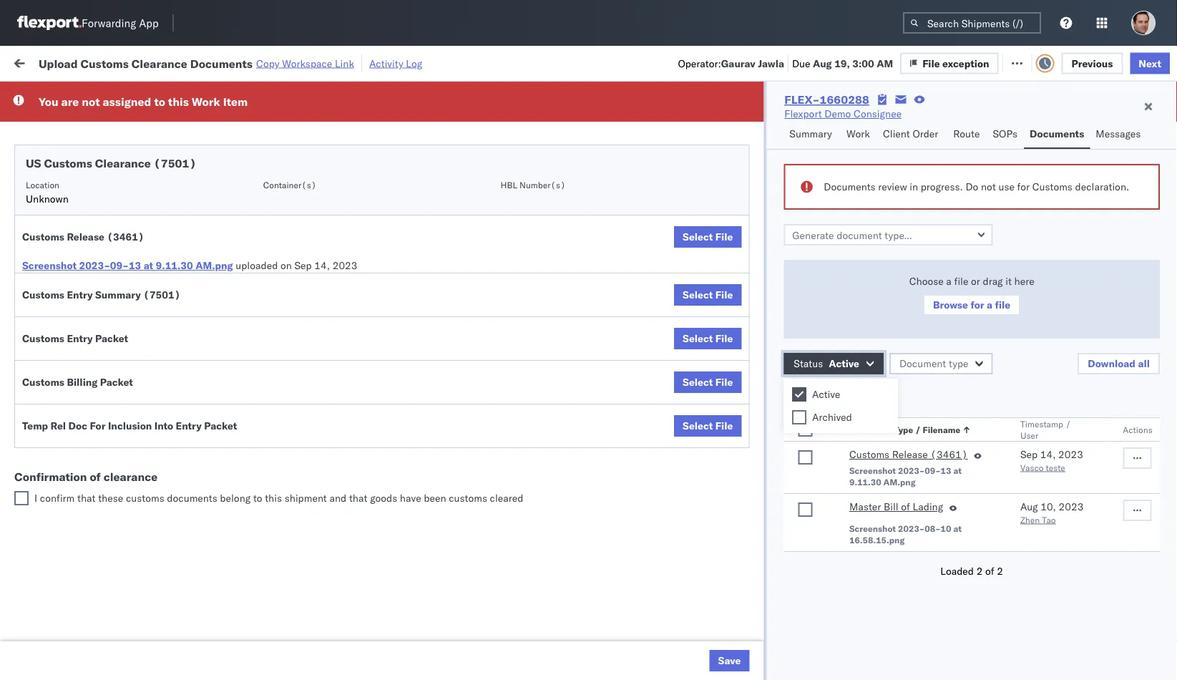 Task type: locate. For each thing, give the bounding box(es) containing it.
a inside 'button'
[[987, 299, 993, 311]]

1 horizontal spatial client
[[883, 127, 911, 140]]

client for client order
[[883, 127, 911, 140]]

14, down 20,
[[315, 259, 330, 272]]

flex-1660288 link
[[785, 92, 870, 107]]

(3461) down upload customs clearance documents button
[[107, 231, 144, 243]]

flex-1977428 for schedule delivery appointment
[[790, 269, 865, 281]]

1 otter products, llc from the top
[[624, 111, 714, 124]]

pickup for 2nd the 'schedule pickup from los angeles, ca' link from the bottom of the page
[[78, 481, 109, 494]]

schedule down unknown
[[33, 229, 75, 242]]

schedule up unknown
[[33, 174, 75, 186]]

schedule delivery appointment link down us customs clearance (7501)
[[33, 173, 176, 187]]

0 vertical spatial karl lagerfeld international b.v c/o bleckmann
[[624, 584, 840, 596]]

4 resize handle column header from the left
[[507, 111, 524, 680]]

2 vertical spatial upload
[[33, 394, 65, 407]]

0 vertical spatial packet
[[95, 332, 128, 345]]

0 vertical spatial schedule delivery appointment link
[[33, 110, 176, 124]]

3 schedule delivery appointment from the top
[[33, 268, 176, 281]]

of for loaded
[[986, 565, 995, 577]]

otter for schedule pickup from los angeles, ca
[[624, 647, 648, 659]]

work button
[[841, 121, 878, 149]]

pickup down workitem button at the left
[[78, 135, 109, 147]]

17, down snoozed no
[[318, 111, 333, 124]]

resize handle column header for mbl/mawb numbers
[[1130, 111, 1147, 680]]

ca up i
[[33, 464, 47, 477]]

am up 12:00
[[255, 363, 271, 376]]

upload inside upload customs clearance documents
[[33, 198, 65, 210]]

flxt00001977428a
[[975, 237, 1074, 250], [975, 269, 1074, 281], [975, 332, 1074, 344]]

vasco
[[1021, 462, 1044, 473]]

demu1232567 up document type / filename button
[[882, 363, 955, 376]]

from up haarlemmermeer,
[[111, 607, 132, 620]]

4 select file from the top
[[683, 376, 733, 388]]

1 vertical spatial flxt00001977428a
[[975, 269, 1074, 281]]

client order button
[[878, 121, 948, 149]]

this left shipment
[[265, 492, 282, 504]]

feb left 20,
[[297, 206, 315, 218]]

select for temp rel doc for inclusion into entry packet
[[683, 420, 713, 432]]

los inside schedule pickup from los angeles international airport
[[135, 135, 151, 147]]

10
[[941, 523, 952, 534]]

2 vertical spatial packet
[[204, 420, 237, 432]]

document type
[[900, 357, 969, 370]]

ocean for honeywell - test account
[[438, 269, 468, 281]]

0 horizontal spatial client
[[531, 117, 554, 128]]

schedule inside schedule pickup from los angeles international airport
[[33, 135, 75, 147]]

09- inside screenshot 2023-09-13 at 9.11.30 am.png
[[925, 465, 941, 476]]

import
[[121, 55, 153, 68]]

0 vertical spatial 14,
[[315, 259, 330, 272]]

1 horizontal spatial a
[[987, 299, 993, 311]]

1 b.v from the top
[[751, 584, 767, 596]]

(7501) down screenshot 2023-09-13 at 9.11.30 am.png uploaded on sep 14, 2023
[[143, 289, 181, 301]]

1 vertical spatial packet
[[100, 376, 133, 388]]

1 -- from the top
[[975, 426, 988, 439]]

llc for schedule pickup from los angeles, ca
[[697, 647, 714, 659]]

1 flex-1977428 from the top
[[790, 237, 865, 250]]

3 schedule pickup from los angeles, ca from the top
[[33, 450, 193, 477]]

1 vertical spatial customs release (3461)
[[850, 448, 968, 461]]

screenshot inside 'screenshot 2023-08-10 at 16.58.15.png'
[[850, 523, 896, 534]]

0 vertical spatial 2150210
[[821, 206, 865, 218]]

4 schedule pickup from los angeles, ca link from the top
[[33, 481, 203, 509]]

1 resize handle column header from the left
[[205, 111, 222, 680]]

13 for screenshot 2023-09-13 at 9.11.30 am.png uploaded on sep 14, 2023
[[129, 259, 141, 272]]

1 vertical spatial 25,
[[323, 395, 339, 407]]

4 flex-1911466 from the top
[[790, 552, 865, 565]]

honeywell for schedule pickup from los angeles, ca
[[624, 237, 672, 250]]

1 vertical spatial b.v
[[751, 615, 767, 628]]

for down or
[[971, 299, 985, 311]]

status active
[[794, 357, 860, 370]]

schedule down schiphol,
[[33, 639, 75, 652]]

3 1911466 from the top
[[821, 521, 865, 533]]

for inside 'button'
[[971, 299, 985, 311]]

2 llc from the top
[[697, 647, 714, 659]]

file for customs billing packet
[[716, 376, 733, 388]]

angeles, for fifth the 'schedule pickup from los angeles, ca' link from the bottom of the page
[[154, 229, 193, 242]]

0 vertical spatial 3:30 pm est, feb 17, 2023
[[231, 143, 360, 155]]

0 vertical spatial schedule delivery appointment button
[[33, 110, 176, 126]]

ca down netherlands
[[33, 653, 47, 666]]

2 vertical spatial 2:59
[[231, 489, 252, 502]]

flex id button
[[760, 114, 861, 128]]

delivery inside "button"
[[72, 363, 109, 375]]

0 vertical spatial western
[[747, 143, 785, 155]]

0 horizontal spatial customs release (3461)
[[22, 231, 144, 243]]

maeu1234567
[[882, 237, 954, 250], [882, 268, 954, 281], [882, 331, 954, 344]]

3 select from the top
[[683, 332, 713, 345]]

otter
[[531, 111, 555, 124], [624, 111, 648, 124], [624, 647, 648, 659]]

summary inside button
[[790, 127, 833, 140]]

2 flxt00001977428a from the top
[[975, 269, 1074, 281]]

not right do
[[982, 180, 996, 193]]

am.png left the uploaded
[[196, 259, 233, 272]]

/ right timestamp
[[1066, 418, 1071, 429]]

screenshot up customs entry summary (7501)
[[22, 259, 77, 272]]

am.png inside screenshot 2023-09-13 at 9.11.30 am.png
[[884, 476, 916, 487]]

schedule pickup from los angeles international airport link
[[33, 134, 203, 163]]

do
[[966, 180, 979, 193]]

2 3:30 from the top
[[231, 174, 252, 187]]

select file for customs billing packet
[[683, 376, 733, 388]]

ca for fifth the 'schedule pickup from los angeles, ca' link from the bottom of the page
[[33, 244, 47, 256]]

2 right the ∙
[[865, 389, 871, 402]]

2 up 07492792403
[[998, 565, 1004, 577]]

confirm pickup from los angeles, ca button down the 'screenshot 2023-09-13 at 9.11.30 am.png' link
[[33, 292, 203, 322]]

air for 3:30 pm est, feb 17, 2023
[[438, 143, 451, 155]]

on right the uploaded
[[281, 259, 292, 272]]

1 horizontal spatial (3461)
[[931, 448, 968, 461]]

entry up confirm delivery
[[67, 332, 93, 345]]

2023- inside 'screenshot 2023-08-10 at 16.58.15.png'
[[899, 523, 925, 534]]

lcl
[[470, 111, 488, 124], [470, 269, 488, 281]]

operator: gaurav jawla
[[678, 57, 785, 69]]

0 vertical spatial 2:59
[[231, 111, 252, 124]]

appointment for 10:30 pm est, feb 21, 2023
[[117, 268, 176, 281]]

feb up 12:00 pm est, feb 25, 2023
[[298, 363, 315, 376]]

1 vertical spatial screenshot
[[850, 465, 896, 476]]

1 vertical spatial demo123
[[975, 363, 1023, 376]]

bicu1234565, demu1232567
[[882, 457, 1028, 470], [882, 489, 1028, 502], [882, 520, 1028, 533], [882, 552, 1028, 565]]

3:30 left container(s)
[[231, 174, 252, 187]]

customs release (3461) down upload customs clearance documents
[[22, 231, 144, 243]]

1 vertical spatial document
[[850, 424, 892, 435]]

1 vertical spatial flex-2150210
[[790, 395, 865, 407]]

21,
[[323, 269, 339, 281]]

2:59 right documents
[[231, 489, 252, 502]]

1 vertical spatial 2023-
[[899, 465, 925, 476]]

aug inside aug 10, 2023 zhen tao
[[1021, 500, 1039, 513]]

2 vertical spatial for
[[971, 299, 985, 311]]

summary
[[790, 127, 833, 140], [95, 289, 141, 301]]

select file for customs release (3461)
[[683, 231, 733, 243]]

est,
[[274, 111, 295, 124], [273, 143, 294, 155], [273, 174, 294, 187], [273, 206, 294, 218], [279, 269, 301, 281], [274, 363, 295, 376], [279, 395, 301, 407], [274, 426, 295, 439], [274, 489, 295, 502]]

resize handle column header for workitem
[[205, 111, 222, 680]]

clearance up work,
[[132, 56, 187, 70]]

upload up 'by:' on the left
[[39, 56, 78, 70]]

confirm pickup from los angeles, ca link down the 'screenshot 2023-09-13 at 9.11.30 am.png' link
[[33, 292, 203, 320]]

of for upload
[[95, 394, 104, 407]]

pm for upload customs clearance documents
[[255, 206, 270, 218]]

3 ocean from the top
[[438, 363, 468, 376]]

1 select file button from the top
[[675, 226, 742, 248]]

at for screenshot 2023-08-10 at 16.58.15.png
[[954, 523, 962, 534]]

2:59 for 2:59 am est, feb 17, 2023
[[231, 111, 252, 124]]

17,
[[318, 111, 333, 124], [317, 143, 333, 155], [317, 174, 333, 187]]

schedule pickup from los angeles, ca for fifth the 'schedule pickup from los angeles, ca' link from the bottom of the page
[[33, 229, 193, 256]]

3 flex-1977428 from the top
[[790, 332, 865, 344]]

1 mawb1234 from the top
[[975, 143, 1031, 155]]

consignee inside button
[[624, 117, 666, 128]]

1 western from the top
[[747, 143, 785, 155]]

mbl/mawb numbers button
[[968, 114, 1133, 128]]

0 vertical spatial integration test account - western digital
[[624, 143, 817, 155]]

13 inside screenshot 2023-09-13 at 9.11.30 am.png
[[941, 465, 952, 476]]

1 horizontal spatial sep
[[1021, 448, 1038, 461]]

1 ocean lcl from the top
[[438, 111, 488, 124]]

1 horizontal spatial 9.11.30
[[850, 476, 882, 487]]

1 karl from the top
[[624, 584, 643, 596]]

1 horizontal spatial aug
[[1021, 500, 1039, 513]]

upload inside upload proof of delivery link
[[33, 394, 65, 407]]

of up 07492792403
[[986, 565, 995, 577]]

work left item
[[192, 95, 220, 109]]

this left in
[[168, 95, 189, 109]]

confirm pickup from los angeles, ca link for honeywell
[[33, 323, 203, 352]]

5 select from the top
[[683, 420, 713, 432]]

3 1977428 from the top
[[821, 332, 865, 344]]

snoozed
[[296, 89, 329, 100]]

resize handle column header for client name
[[600, 111, 617, 680]]

client inside 'client name' button
[[531, 117, 554, 128]]

1 vertical spatial 13
[[941, 465, 952, 476]]

1 flex-2001714 from the top
[[790, 143, 865, 155]]

document left type at the right of the page
[[900, 357, 947, 370]]

Search Work text field
[[697, 51, 853, 73]]

of
[[95, 394, 104, 407], [90, 470, 101, 484], [902, 500, 911, 513], [986, 565, 995, 577]]

1 flxt00001977428a from the top
[[975, 237, 1074, 250]]

feb left 21, at top
[[303, 269, 321, 281]]

screenshot for screenshot 2023-09-13 at 9.11.30 am.png uploaded on sep 14, 2023
[[22, 259, 77, 272]]

3:00 up 12:00
[[231, 363, 252, 376]]

0 horizontal spatial release
[[67, 231, 105, 243]]

import work
[[121, 55, 180, 68]]

1 1911466 from the top
[[821, 458, 865, 470]]

0 vertical spatial screenshot
[[22, 259, 77, 272]]

2 otter products, llc from the top
[[624, 647, 714, 659]]

3 appointment from the top
[[117, 268, 176, 281]]

1 select file from the top
[[683, 231, 733, 243]]

0 vertical spatial bleckmann
[[789, 584, 840, 596]]

2 flex-1911466 from the top
[[790, 489, 865, 502]]

schedule delivery appointment button
[[33, 110, 176, 126], [33, 173, 176, 189], [33, 267, 176, 283]]

numbers inside container numbers
[[882, 123, 917, 134]]

pickup inside schedule pickup from los angeles international airport
[[78, 135, 109, 147]]

0 vertical spatial not
[[82, 95, 100, 109]]

schedule delivery appointment button down us customs clearance (7501)
[[33, 173, 176, 189]]

jawla
[[758, 57, 785, 69]]

select file button for customs release (3461)
[[675, 226, 742, 248]]

3:00 for bookings test consignee
[[231, 363, 252, 376]]

am for 2:59 am est, mar 3, 2023
[[255, 489, 271, 502]]

pickup for fifth the 'schedule pickup from los angeles, ca' link from the bottom of the page
[[78, 229, 109, 242]]

schedule delivery appointment down us customs clearance (7501)
[[33, 174, 176, 186]]

deadline button
[[223, 114, 367, 128]]

clearance inside upload customs clearance documents
[[111, 198, 157, 210]]

at inside screenshot 2023-09-13 at 9.11.30 am.png
[[954, 465, 962, 476]]

clearance for upload customs clearance documents copy workspace link
[[132, 56, 187, 70]]

0 horizontal spatial not
[[82, 95, 100, 109]]

2 select from the top
[[683, 289, 713, 301]]

0 vertical spatial ocean lcl
[[438, 111, 488, 124]]

1 vertical spatial ocean lcl
[[438, 269, 488, 281]]

appointment down us customs clearance (7501)
[[117, 174, 176, 186]]

1 vertical spatial karl lagerfeld international b.v c/o bleckmann
[[624, 615, 840, 628]]

5 ca from the top
[[33, 464, 47, 477]]

1 vertical spatial sep
[[1021, 448, 1038, 461]]

bicu1234565, down 'screenshot 2023-08-10 at 16.58.15.png'
[[882, 552, 952, 565]]

25, for 3:00 am est, feb 25, 2023
[[318, 363, 333, 376]]

0 horizontal spatial work
[[155, 55, 180, 68]]

1 confirm pickup from los angeles, ca button from the top
[[33, 292, 203, 322]]

0 vertical spatial flex-1977428
[[790, 237, 865, 250]]

confirm pickup from los angeles, ca button for bookings
[[33, 292, 203, 322]]

2:59 for 2:59 am est, mar 3, 2023
[[231, 489, 252, 502]]

container numbers button
[[875, 108, 954, 134]]

8 schedule from the top
[[33, 481, 75, 494]]

schedule pickup from los angeles, ca for 3rd the 'schedule pickup from los angeles, ca' link from the bottom of the page
[[33, 450, 193, 477]]

delivery up customs entry summary (7501)
[[78, 268, 115, 281]]

activity log
[[369, 57, 423, 69]]

billing
[[67, 376, 98, 388]]

select for customs entry summary (7501)
[[683, 289, 713, 301]]

of for master
[[902, 500, 911, 513]]

0 horizontal spatial am.png
[[196, 259, 233, 272]]

0 vertical spatial flex-2001714
[[790, 143, 865, 155]]

2 confirm pickup from los angeles, ca from the top
[[33, 324, 187, 351]]

from down upload customs clearance documents button
[[111, 229, 132, 242]]

1 c/o from the top
[[770, 584, 787, 596]]

confirm pickup from los angeles, ca button
[[33, 292, 203, 322], [33, 323, 203, 353]]

3 flxt00001977428a from the top
[[975, 332, 1074, 344]]

client inside client order button
[[883, 127, 911, 140]]

1 confirm pickup from los angeles, ca from the top
[[33, 292, 187, 319]]

documents up in
[[190, 56, 253, 70]]

1 horizontal spatial am.png
[[884, 476, 916, 487]]

2 vertical spatial flxt00001977428a
[[975, 332, 1074, 344]]

0 horizontal spatial document
[[850, 424, 892, 435]]

otter for schedule delivery appointment
[[624, 111, 648, 124]]

3:00 for integration test account - on ag
[[231, 206, 252, 218]]

unknown
[[26, 193, 69, 205]]

None checkbox
[[799, 422, 813, 437], [799, 450, 813, 465], [14, 491, 29, 505], [799, 422, 813, 437], [799, 450, 813, 465], [14, 491, 29, 505]]

0 vertical spatial (7501)
[[154, 156, 196, 170]]

2150210 for 3:00 pm est, feb 20, 2023
[[821, 206, 865, 218]]

1 fcl from the top
[[470, 363, 488, 376]]

2 2150210 from the top
[[821, 395, 865, 407]]

schiphol,
[[67, 622, 110, 634]]

1 vertical spatial air
[[438, 206, 451, 218]]

customs down clearance
[[126, 492, 164, 504]]

customs inside upload customs clearance documents
[[68, 198, 108, 210]]

1 demo123 from the top
[[975, 300, 1023, 313]]

copy workspace link button
[[256, 57, 354, 69]]

1 vertical spatial confirm pickup from los angeles, ca button
[[33, 323, 203, 353]]

(7501)
[[154, 156, 196, 170], [143, 289, 181, 301]]

confirm pickup from los angeles, ca down the 'screenshot 2023-09-13 at 9.11.30 am.png' link
[[33, 292, 187, 319]]

products, down operator:
[[651, 111, 694, 124]]

document inside "button"
[[900, 357, 947, 370]]

resize handle column header for mode
[[507, 111, 524, 680]]

4 schedule from the top
[[33, 229, 75, 242]]

1 vertical spatial confirm pickup from los angeles, ca link
[[33, 323, 203, 352]]

5 select file from the top
[[683, 420, 733, 432]]

2150210 for 12:00 pm est, feb 25, 2023
[[821, 395, 865, 407]]

schedule up customs entry summary (7501)
[[33, 268, 75, 281]]

feb
[[298, 111, 315, 124], [297, 143, 315, 155], [297, 174, 315, 187], [297, 206, 315, 218], [303, 269, 321, 281], [298, 363, 315, 376], [303, 395, 321, 407], [298, 426, 315, 439]]

to right assigned
[[154, 95, 165, 109]]

of inside button
[[95, 394, 104, 407]]

confirm pickup from los angeles, ca down customs entry summary (7501)
[[33, 324, 187, 351]]

schedule for 1st schedule pickup from los angeles, ca button from the top
[[33, 229, 75, 242]]

bookings test consignee
[[624, 300, 738, 313], [531, 363, 645, 376], [624, 363, 738, 376], [624, 426, 738, 439]]

2 confirm pickup from los angeles, ca button from the top
[[33, 323, 203, 353]]

am for 2:59 am est, feb 17, 2023
[[255, 111, 271, 124]]

2 vertical spatial entry
[[176, 420, 202, 432]]

customs entry summary (7501)
[[22, 289, 181, 301]]

am down progress
[[255, 111, 271, 124]]

14, up teste
[[1041, 448, 1056, 461]]

6 resize handle column header from the left
[[743, 111, 760, 680]]

1 horizontal spatial document
[[900, 357, 947, 370]]

document inside button
[[850, 424, 892, 435]]

fcl
[[470, 363, 488, 376], [470, 489, 488, 502]]

upload for customs
[[33, 198, 65, 210]]

account
[[631, 111, 669, 124], [698, 143, 736, 155], [698, 174, 736, 187], [605, 206, 643, 218], [698, 206, 736, 218], [705, 237, 742, 250], [611, 269, 649, 281], [705, 269, 742, 281], [705, 332, 742, 344], [605, 395, 643, 407], [698, 395, 736, 407]]

1 schedule pickup from los angeles, ca from the top
[[33, 229, 193, 256]]

3:00
[[853, 57, 875, 69], [231, 206, 252, 218], [231, 363, 252, 376]]

2023- for screenshot 2023-09-13 at 9.11.30 am.png
[[899, 465, 925, 476]]

schedule delivery appointment link for 10:30 pm est, feb 21, 2023
[[33, 267, 176, 282]]

3 air from the top
[[438, 395, 451, 407]]

1 vertical spatial 17,
[[317, 143, 333, 155]]

1 schedule delivery appointment button from the top
[[33, 110, 176, 126]]

1 vertical spatial file
[[996, 299, 1011, 311]]

numbers right sops button
[[1027, 117, 1063, 128]]

/
[[1066, 418, 1071, 429], [916, 424, 921, 435]]

14, inside 'sep 14, 2023 vasco teste'
[[1041, 448, 1056, 461]]

13 down the customs release (3461) link
[[941, 465, 952, 476]]

screenshot 2023-09-13 at 9.11.30 am.png link
[[22, 258, 233, 273]]

2 vertical spatial screenshot
[[850, 523, 896, 534]]

confirm inside "button"
[[33, 363, 70, 375]]

0 vertical spatial 09-
[[110, 259, 129, 272]]

select file button for temp rel doc for inclusion into entry packet
[[675, 415, 742, 437]]

pickup up schiphol,
[[78, 607, 109, 620]]

3:30 pm est, feb 17, 2023
[[231, 143, 360, 155], [231, 174, 360, 187]]

pickup inside "schedule pickup from amsterdam airport schiphol, haarlemmermeer, netherlands"
[[78, 607, 109, 620]]

1 products, from the top
[[651, 111, 694, 124]]

1 vertical spatial airport
[[33, 622, 65, 634]]

upload customs clearance documents
[[33, 198, 157, 225]]

1 vertical spatial digital
[[787, 174, 817, 187]]

3 2:59 from the top
[[231, 489, 252, 502]]

aug up zhen
[[1021, 500, 1039, 513]]

filtered by:
[[14, 88, 66, 100]]

1 that from the left
[[77, 492, 96, 504]]

temp
[[22, 420, 48, 432]]

ca
[[33, 244, 47, 256], [33, 307, 47, 319], [33, 338, 47, 351], [33, 433, 47, 445], [33, 464, 47, 477], [33, 496, 47, 508], [33, 653, 47, 666]]

packet
[[95, 332, 128, 345], [100, 376, 133, 388], [204, 420, 237, 432]]

2 ca from the top
[[33, 307, 47, 319]]

2:59 for 2:59 am est, feb 28, 2023
[[231, 426, 252, 439]]

ca for 2nd the 'schedule pickup from los angeles, ca' link from the top of the page
[[33, 433, 47, 445]]

from right for
[[111, 418, 132, 431]]

ca up customs entry packet
[[33, 307, 47, 319]]

2 vertical spatial confirm
[[33, 363, 70, 375]]

select
[[683, 231, 713, 243], [683, 289, 713, 301], [683, 332, 713, 345], [683, 376, 713, 388], [683, 420, 713, 432]]

sops button
[[988, 121, 1025, 149]]

confirm pickup from los angeles, ca for honeywell - test account
[[33, 324, 187, 351]]

3 schedule delivery appointment button from the top
[[33, 267, 176, 283]]

not left :
[[82, 95, 100, 109]]

2150210
[[821, 206, 865, 218], [821, 395, 865, 407]]

2150210 up generate document type... text field
[[821, 206, 865, 218]]

appointment down you are not assigned to this work item
[[117, 111, 176, 123]]

2 horizontal spatial work
[[847, 127, 871, 140]]

1 horizontal spatial customs
[[449, 492, 488, 504]]

forwarding app
[[82, 16, 159, 30]]

entry right into
[[176, 420, 202, 432]]

0 vertical spatial appointment
[[117, 111, 176, 123]]

1 ocean from the top
[[438, 111, 468, 124]]

select file button for customs entry summary (7501)
[[675, 284, 742, 306]]

ocean lcl for otter
[[438, 111, 488, 124]]

operat
[[1154, 117, 1178, 128]]

1 horizontal spatial work
[[192, 95, 220, 109]]

1 vertical spatial 1977428
[[821, 269, 865, 281]]

schedule pickup from los angeles international airport
[[33, 135, 190, 162]]

appointment for 2:59 am est, feb 17, 2023
[[117, 111, 176, 123]]

2 select file from the top
[[683, 289, 733, 301]]

schedule delivery appointment button down :
[[33, 110, 176, 126]]

resize handle column header
[[205, 111, 222, 680], [364, 111, 381, 680], [414, 111, 431, 680], [507, 111, 524, 680], [600, 111, 617, 680], [743, 111, 760, 680], [858, 111, 875, 680], [951, 111, 968, 680], [1130, 111, 1147, 680], [1152, 111, 1169, 680]]

digital
[[787, 143, 817, 155], [787, 174, 817, 187]]

5 select file button from the top
[[675, 415, 742, 437]]

/ inside button
[[916, 424, 921, 435]]

am.png up master bill of lading
[[884, 476, 916, 487]]

schedule pickup from los angeles, ca for 5th the 'schedule pickup from los angeles, ca' link
[[33, 639, 193, 666]]

maeu1234567 up choose
[[882, 237, 954, 250]]

4 ca from the top
[[33, 433, 47, 445]]

0 horizontal spatial customs
[[126, 492, 164, 504]]

of right proof on the left of page
[[95, 394, 104, 407]]

screenshot inside screenshot 2023-09-13 at 9.11.30 am.png
[[850, 465, 896, 476]]

-- right lading at the bottom
[[975, 489, 988, 502]]

9.11.30
[[156, 259, 193, 272], [850, 476, 882, 487]]

at inside 'screenshot 2023-08-10 at 16.58.15.png'
[[954, 523, 962, 534]]

1 llc from the top
[[697, 111, 714, 124]]

1 vertical spatial 14,
[[1041, 448, 1056, 461]]

0 horizontal spatial airport
[[33, 622, 65, 634]]

0 horizontal spatial /
[[916, 424, 921, 435]]

2023 inside 'sep 14, 2023 vasco teste'
[[1059, 448, 1084, 461]]

0 vertical spatial 3:30
[[231, 143, 252, 155]]

feb up 28,
[[303, 395, 321, 407]]

2:59 down 12:00
[[231, 426, 252, 439]]

honeywell - test account for schedule delivery appointment
[[624, 269, 742, 281]]

delivery for 10:30 pm est, feb 21, 2023
[[78, 268, 115, 281]]

at down filename at the bottom right of page
[[954, 465, 962, 476]]

0 vertical spatial work
[[155, 55, 180, 68]]

flxt00001977428a for schedule pickup from los angeles, ca
[[975, 237, 1074, 250]]

schedule down proof on the left of page
[[33, 418, 75, 431]]

1 vertical spatial schedule delivery appointment link
[[33, 173, 176, 187]]

confirm up confirm delivery
[[33, 324, 70, 336]]

20,
[[317, 206, 333, 218]]

1 vertical spatial mawb1234
[[975, 174, 1031, 187]]

documents right sops button
[[1030, 127, 1085, 140]]

airport up netherlands
[[33, 622, 65, 634]]

1 flex-2150210 from the top
[[790, 206, 865, 218]]

due
[[793, 57, 811, 69]]

action
[[1129, 55, 1160, 68]]

1 lcl from the top
[[470, 111, 488, 124]]

honeywell for confirm pickup from los angeles, ca
[[624, 332, 672, 344]]

angeles, for 5th the 'schedule pickup from los angeles, ca' link
[[154, 639, 193, 652]]

otter products - test account
[[531, 111, 669, 124]]

17, for air
[[317, 143, 333, 155]]

10:30 pm est, feb 21, 2023
[[231, 269, 366, 281]]

2 maeu1234567 from the top
[[882, 268, 954, 281]]

2 ocean lcl from the top
[[438, 269, 488, 281]]

mawb1234
[[975, 143, 1031, 155], [975, 174, 1031, 187]]

0 vertical spatial for
[[136, 89, 148, 100]]

flex-1919147
[[790, 426, 865, 439]]

19,
[[835, 57, 850, 69]]

select for customs entry packet
[[683, 332, 713, 345]]

0 vertical spatial release
[[67, 231, 105, 243]]

3 schedule pickup from los angeles, ca link from the top
[[33, 449, 203, 478]]

flxt00001977428a for confirm pickup from los angeles, ca
[[975, 332, 1074, 344]]

3 ca from the top
[[33, 338, 47, 351]]

pm for schedule pickup from los angeles international airport
[[255, 143, 270, 155]]

2 flex-2001714 from the top
[[790, 174, 865, 187]]

no
[[336, 89, 347, 100]]

documents review in progress. do not use for customs declaration.
[[824, 180, 1130, 193]]

am right belong
[[255, 489, 271, 502]]

0 vertical spatial schedule delivery appointment
[[33, 111, 176, 123]]

0 horizontal spatial summary
[[95, 289, 141, 301]]

0 vertical spatial 17,
[[318, 111, 333, 124]]

10 resize handle column header from the left
[[1152, 111, 1169, 680]]

otter products, llc for schedule delivery appointment
[[624, 111, 714, 124]]

airport inside "schedule pickup from amsterdam airport schiphol, haarlemmermeer, netherlands"
[[33, 622, 65, 634]]

schedule pickup from los angeles international airport button
[[33, 134, 203, 164]]

0 vertical spatial lcl
[[470, 111, 488, 124]]

0 vertical spatial c/o
[[770, 584, 787, 596]]

ca up confirm delivery
[[33, 338, 47, 351]]

airport inside schedule pickup from los angeles international airport
[[94, 149, 125, 162]]

am.png
[[196, 259, 233, 272], [884, 476, 916, 487]]

3,
[[319, 489, 328, 502]]

1 horizontal spatial customs release (3461)
[[850, 448, 968, 461]]

25, up 12:00 pm est, feb 25, 2023
[[318, 363, 333, 376]]

2 ocean fcl from the top
[[438, 489, 488, 502]]

9.11.30 left 10:30 on the left top of page
[[156, 259, 193, 272]]

0 vertical spatial 25,
[[318, 363, 333, 376]]

1 schedule from the top
[[33, 111, 75, 123]]

2 customs from the left
[[449, 492, 488, 504]]

3:30 pm est, feb 17, 2023 up 3:00 pm est, feb 20, 2023
[[231, 174, 360, 187]]

1 vertical spatial flex-2001714
[[790, 174, 865, 187]]

2 vertical spatial schedule delivery appointment button
[[33, 267, 176, 283]]

1 digital from the top
[[787, 143, 817, 155]]

09- down the customs release (3461) link
[[925, 465, 941, 476]]

upload customs clearance documents button
[[33, 197, 203, 227]]

2 karl from the top
[[624, 615, 643, 628]]

17, down deadline button
[[317, 143, 333, 155]]

screenshot for screenshot 2023-09-13 at 9.11.30 am.png
[[850, 465, 896, 476]]

3 select file button from the top
[[675, 328, 742, 349]]

international inside schedule pickup from los angeles international airport
[[33, 149, 91, 162]]

0 vertical spatial digital
[[787, 143, 817, 155]]

next
[[1139, 57, 1162, 69]]

2 vertical spatial work
[[847, 127, 871, 140]]

1 air from the top
[[438, 143, 451, 155]]

batch
[[1098, 55, 1126, 68]]

am.png for screenshot 2023-09-13 at 9.11.30 am.png uploaded on sep 14, 2023
[[196, 259, 233, 272]]

clearance for us customs clearance (7501)
[[95, 156, 151, 170]]

13 for screenshot 2023-09-13 at 9.11.30 am.png
[[941, 465, 952, 476]]

1 vertical spatial llc
[[697, 647, 714, 659]]

lading
[[913, 500, 944, 513]]

6 ca from the top
[[33, 496, 47, 508]]

from up clearance
[[111, 450, 132, 463]]

llc
[[697, 111, 714, 124], [697, 647, 714, 659]]

0 vertical spatial confirm
[[33, 292, 70, 305]]

2 air from the top
[[438, 206, 451, 218]]

7 resize handle column header from the left
[[858, 111, 875, 680]]

from down the 'screenshot 2023-09-13 at 9.11.30 am.png' link
[[106, 292, 127, 305]]

(7501) down angeles on the left top of page
[[154, 156, 196, 170]]

1911466 down "1919147"
[[821, 458, 865, 470]]

3 bicu1234565, demu1232567 from the top
[[882, 520, 1028, 533]]

honeywell - test account for confirm pickup from los angeles, ca
[[624, 332, 742, 344]]

9.11.30 inside screenshot 2023-09-13 at 9.11.30 am.png
[[850, 476, 882, 487]]

log
[[406, 57, 423, 69]]

delivery inside button
[[107, 394, 143, 407]]

clearance down workitem button at the left
[[95, 156, 151, 170]]

2023- inside screenshot 2023-09-13 at 9.11.30 am.png
[[899, 465, 925, 476]]

1 bicu1234565, demu1232567 from the top
[[882, 457, 1028, 470]]

am for 3:00 am est, feb 25, 2023
[[255, 363, 271, 376]]

file
[[934, 55, 951, 68], [923, 57, 941, 69], [716, 231, 733, 243], [716, 289, 733, 301], [716, 332, 733, 345], [716, 376, 733, 388], [716, 420, 733, 432]]

2023-
[[79, 259, 110, 272], [899, 465, 925, 476], [899, 523, 925, 534]]

pickup down schiphol,
[[78, 639, 109, 652]]

upload proof of delivery link
[[33, 393, 143, 408]]

flex-2001714 down the flex-1988285
[[790, 143, 865, 155]]

None checkbox
[[793, 387, 807, 402], [793, 410, 807, 425], [799, 503, 813, 517], [793, 387, 807, 402], [793, 410, 807, 425], [799, 503, 813, 517]]

screenshot 2023-09-13 at 9.11.30 am.png
[[850, 465, 962, 487]]

1 ocean fcl from the top
[[438, 363, 488, 376]]

pickup
[[78, 135, 109, 147], [78, 229, 109, 242], [72, 292, 103, 305], [72, 324, 103, 336], [78, 418, 109, 431], [78, 450, 109, 463], [78, 481, 109, 494], [78, 607, 109, 620], [78, 639, 109, 652]]

2 integration test account - western digital from the top
[[624, 174, 817, 187]]

nyku9743990
[[882, 111, 952, 124]]

honeywell - test account for schedule pickup from los angeles, ca
[[624, 237, 742, 250]]

1 integration test account - western digital from the top
[[624, 143, 817, 155]]

1 horizontal spatial numbers
[[1027, 117, 1063, 128]]



Task type: vqa. For each thing, say whether or not it's contained in the screenshot.
3:30 PM EST, Feb 17, 2023's Air
yes



Task type: describe. For each thing, give the bounding box(es) containing it.
hbl number(s)
[[501, 179, 566, 190]]

location
[[26, 179, 59, 190]]

sep inside 'sep 14, 2023 vasco teste'
[[1021, 448, 1038, 461]]

clearance for upload customs clearance documents
[[111, 198, 157, 210]]

5 schedule pickup from los angeles, ca link from the top
[[33, 638, 203, 667]]

flex-1977428 for confirm pickup from los angeles, ca
[[790, 332, 865, 344]]

operator:
[[678, 57, 722, 69]]

feb for 'upload proof of delivery' button
[[303, 395, 321, 407]]

schedule inside "schedule pickup from amsterdam airport schiphol, haarlemmermeer, netherlands"
[[33, 607, 75, 620]]

1 vertical spatial for
[[1018, 180, 1030, 193]]

2 schedule pickup from los angeles, ca button from the top
[[33, 449, 203, 479]]

schedule delivery appointment link for 2:59 am est, feb 17, 2023
[[33, 110, 176, 124]]

1 schedule pickup from los angeles, ca button from the top
[[33, 229, 203, 259]]

2:59 am est, feb 17, 2023
[[231, 111, 361, 124]]

pickup down customs entry summary (7501)
[[72, 324, 103, 336]]

2 right test
[[1174, 521, 1178, 533]]

1 vertical spatial not
[[982, 180, 996, 193]]

air for 12:00 pm est, feb 25, 2023
[[438, 395, 451, 407]]

est, down container(s)
[[273, 206, 294, 218]]

3:00 pm est, feb 20, 2023
[[231, 206, 360, 218]]

from down "temp rel doc for inclusion into entry packet"
[[111, 481, 132, 494]]

belong
[[220, 492, 251, 504]]

tao
[[1043, 514, 1056, 525]]

previous
[[1072, 57, 1114, 69]]

3 flex-1911466 from the top
[[790, 521, 865, 533]]

0 horizontal spatial a
[[947, 275, 952, 287]]

4 -- from the top
[[975, 552, 988, 565]]

work inside button
[[847, 127, 871, 140]]

schedule for 2nd schedule pickup from los angeles, ca button from the top
[[33, 450, 75, 463]]

angeles, for 3rd the 'schedule pickup from los angeles, ca' link from the bottom of the page
[[154, 450, 193, 463]]

client name button
[[524, 114, 603, 128]]

0 vertical spatial upload
[[39, 56, 78, 70]]

1 2001714 from the top
[[821, 143, 865, 155]]

2 schedule delivery appointment button from the top
[[33, 173, 176, 189]]

1919147
[[821, 426, 865, 439]]

1 karl lagerfeld international b.v c/o bleckmann from the top
[[624, 584, 840, 596]]

2 digital from the top
[[787, 174, 817, 187]]

1 vertical spatial release
[[893, 448, 928, 461]]

2 bicu1234565, demu1232567 from the top
[[882, 489, 1028, 502]]

in
[[213, 89, 221, 100]]

document for document type
[[900, 357, 947, 370]]

pickup up customs entry packet
[[72, 292, 103, 305]]

container
[[882, 111, 920, 122]]

actions
[[1124, 424, 1153, 435]]

delivery down us customs clearance (7501)
[[78, 174, 115, 186]]

resize handle column header for flex id
[[858, 111, 875, 680]]

2 schedule delivery appointment from the top
[[33, 174, 176, 186]]

into
[[154, 420, 173, 432]]

1 3:30 from the top
[[231, 143, 252, 155]]

0 vertical spatial (3461)
[[107, 231, 144, 243]]

upload for proof
[[33, 394, 65, 407]]

2 bleckmann from the top
[[789, 615, 840, 628]]

master
[[850, 500, 882, 513]]

i confirm that these customs documents belong to this shipment and that goods have been customs cleared
[[34, 492, 524, 504]]

017482927423
[[975, 206, 1050, 218]]

download
[[1088, 357, 1136, 370]]

0 vertical spatial aug
[[813, 57, 832, 69]]

1977428 for schedule pickup from los angeles, ca
[[821, 237, 865, 250]]

from down haarlemmermeer,
[[111, 639, 132, 652]]

4 bicu1234565, from the top
[[882, 552, 952, 565]]

resize handle column header for deadline
[[364, 111, 381, 680]]

pm up 3:00 pm est, feb 20, 2023
[[255, 174, 270, 187]]

angeles
[[154, 135, 190, 147]]

status for status : ready for work, blocked, in progress
[[77, 89, 103, 100]]

feb for the confirm delivery "button"
[[298, 363, 315, 376]]

2 lagerfeld from the top
[[645, 615, 688, 628]]

1 vertical spatial work
[[192, 95, 220, 109]]

demu1232567 down choose
[[882, 300, 955, 313]]

demo123 for confirm pickup from los angeles, ca
[[975, 300, 1023, 313]]

ocean for otter products - test account
[[438, 111, 468, 124]]

2 vertical spatial 17,
[[317, 174, 333, 187]]

confirm pickup from los angeles, ca link for bookings
[[33, 292, 203, 320]]

assigned
[[103, 95, 151, 109]]

1 flex-1911466 from the top
[[790, 458, 865, 470]]

us
[[26, 156, 41, 170]]

3 schedule pickup from los angeles, ca button from the top
[[33, 481, 203, 511]]

select for customs release (3461)
[[683, 231, 713, 243]]

angeles, for honeywell confirm pickup from los angeles, ca link
[[148, 324, 187, 336]]

maeu1234567 for schedule pickup from los angeles, ca
[[882, 237, 954, 250]]

clearance
[[104, 470, 158, 484]]

documents inside upload customs clearance documents
[[33, 212, 85, 225]]

schedule delivery appointment button for 2:59 am est, feb 17, 2023
[[33, 110, 176, 126]]

loaded 2 of 2
[[941, 565, 1004, 577]]

flex-1977428 for schedule pickup from los angeles, ca
[[790, 237, 865, 250]]

been
[[424, 492, 446, 504]]

2 western from the top
[[747, 174, 785, 187]]

from inside schedule pickup from los angeles international airport
[[111, 135, 132, 147]]

at left risk
[[290, 55, 299, 68]]

deadline
[[231, 117, 267, 128]]

est, left mar
[[274, 489, 295, 502]]

2 3:30 pm est, feb 17, 2023 from the top
[[231, 174, 360, 187]]

feb up 3:00 pm est, feb 20, 2023
[[297, 174, 315, 187]]

products, for schedule pickup from los angeles, ca
[[651, 647, 694, 659]]

fcl for 2:59 am est, mar 3, 2023
[[470, 489, 488, 502]]

customs billing packet
[[22, 376, 133, 388]]

los down customs entry summary (7501)
[[129, 324, 145, 336]]

est, up the 2:59 am est, feb 28, 2023
[[279, 395, 301, 407]]

gaurav
[[722, 57, 756, 69]]

filename
[[923, 424, 961, 435]]

at for screenshot 2023-09-13 at 9.11.30 am.png
[[954, 465, 962, 476]]

3 bicu1234565, from the top
[[882, 520, 952, 533]]

1 horizontal spatial this
[[265, 492, 282, 504]]

schedule for second schedule delivery appointment button from the top of the page
[[33, 174, 75, 186]]

1 lagerfeld from the top
[[645, 584, 688, 596]]

los up the 'screenshot 2023-09-13 at 9.11.30 am.png' link
[[135, 229, 151, 242]]

ocean lcl for honeywell
[[438, 269, 488, 281]]

demu1232567 right "10"
[[955, 520, 1028, 533]]

est, right the uploaded
[[279, 269, 301, 281]]

1 customs from the left
[[126, 492, 164, 504]]

pickup for 5th the 'schedule pickup from los angeles, ca' link
[[78, 639, 109, 652]]

0 horizontal spatial to
[[154, 95, 165, 109]]

feb left 28,
[[298, 426, 315, 439]]

i
[[34, 492, 37, 504]]

Generate document type... text field
[[784, 224, 993, 246]]

documents left review
[[824, 180, 876, 193]]

container(s)
[[263, 179, 317, 190]]

file for temp rel doc for inclusion into entry packet
[[716, 420, 733, 432]]

2023- for screenshot 2023-08-10 at 16.58.15.png
[[899, 523, 925, 534]]

risk
[[302, 55, 319, 68]]

1 vertical spatial (3461)
[[931, 448, 968, 461]]

est, up 12:00 pm est, feb 25, 2023
[[274, 363, 295, 376]]

hbl
[[501, 179, 518, 190]]

due aug 19, 3:00 am
[[793, 57, 894, 69]]

2 mawb1234 from the top
[[975, 174, 1031, 187]]

flex-1988285
[[790, 111, 865, 124]]

documents button
[[1025, 121, 1091, 149]]

mar
[[298, 489, 317, 502]]

number(s)
[[520, 179, 566, 190]]

1 schedule pickup from los angeles, ca link from the top
[[33, 229, 203, 257]]

4 1911466 from the top
[[821, 552, 865, 565]]

flex id
[[768, 117, 794, 128]]

1 vertical spatial international
[[691, 584, 749, 596]]

type
[[949, 357, 969, 370]]

select file for temp rel doc for inclusion into entry packet
[[683, 420, 733, 432]]

flex-1911408
[[790, 363, 865, 376]]

flexport. image
[[17, 16, 82, 30]]

maeu1234567 for schedule delivery appointment
[[882, 268, 954, 281]]

work,
[[150, 89, 173, 100]]

2 -- from the top
[[975, 458, 988, 470]]

1988285
[[821, 111, 865, 124]]

pickup for schedule pickup from los angeles international airport "link"
[[78, 135, 109, 147]]

upload proof of delivery button
[[33, 393, 143, 409]]

progress.
[[921, 180, 964, 193]]

angeles, for 2nd the 'schedule pickup from los angeles, ca' link from the top of the page
[[154, 418, 193, 431]]

declaration.
[[1076, 180, 1130, 193]]

0 horizontal spatial for
[[136, 89, 148, 100]]

snooze
[[388, 117, 416, 128]]

0 horizontal spatial on
[[281, 259, 292, 272]]

mode
[[438, 117, 460, 128]]

2 c/o from the top
[[770, 615, 787, 628]]

/ inside timestamp / user
[[1066, 418, 1071, 429]]

4 ocean from the top
[[438, 489, 468, 502]]

6 schedule from the top
[[33, 418, 75, 431]]

2:59 am est, feb 28, 2023
[[231, 426, 361, 439]]

1 3:30 pm est, feb 17, 2023 from the top
[[231, 143, 360, 155]]

feb for schedule delivery appointment button for 10:30 pm est, feb 21, 2023
[[303, 269, 321, 281]]

09- for screenshot 2023-09-13 at 9.11.30 am.png uploaded on sep 14, 2023
[[110, 259, 129, 272]]

entry for packet
[[67, 332, 93, 345]]

3 resize handle column header from the left
[[414, 111, 431, 680]]

09- for screenshot 2023-09-13 at 9.11.30 am.png
[[925, 465, 941, 476]]

0 vertical spatial customs release (3461)
[[22, 231, 144, 243]]

select for customs billing packet
[[683, 376, 713, 388]]

these
[[98, 492, 123, 504]]

of up the these
[[90, 470, 101, 484]]

timestamp / user
[[1021, 418, 1071, 441]]

0 horizontal spatial sep
[[295, 259, 312, 272]]

2 schedule delivery appointment link from the top
[[33, 173, 176, 187]]

2 vertical spatial international
[[691, 615, 749, 628]]

zhen
[[1021, 514, 1040, 525]]

2 2001714 from the top
[[821, 174, 865, 187]]

feb for upload customs clearance documents button
[[297, 206, 315, 218]]

los up clearance
[[135, 450, 151, 463]]

track
[[370, 55, 393, 68]]

2 karl lagerfeld international b.v c/o bleckmann from the top
[[624, 615, 840, 628]]

1660288
[[820, 92, 870, 107]]

route
[[954, 127, 980, 140]]

customs entry packet
[[22, 332, 128, 345]]

flexport demo consignee
[[785, 107, 902, 120]]

confirm delivery link
[[33, 362, 109, 376]]

schedule delivery appointment button for 10:30 pm est, feb 21, 2023
[[33, 267, 176, 283]]

2 1911466 from the top
[[821, 489, 865, 502]]

screenshot for screenshot 2023-08-10 at 16.58.15.png
[[850, 523, 896, 534]]

Search Shipments (/) text field
[[904, 12, 1042, 34]]

demu1232567 up 'loaded 2 of 2'
[[955, 552, 1028, 565]]

los down haarlemmermeer,
[[135, 639, 151, 652]]

schedule for schedule delivery appointment button corresponding to 2:59 am est, feb 17, 2023
[[33, 111, 75, 123]]

(7501) for customs entry summary (7501)
[[143, 289, 181, 301]]

est, up 3:00 pm est, feb 20, 2023
[[273, 174, 294, 187]]

blocked,
[[175, 89, 211, 100]]

angeles, for confirm pickup from los angeles, ca link corresponding to bookings
[[148, 292, 187, 305]]

packet for customs entry packet
[[95, 332, 128, 345]]

4 bicu1234565, demu1232567 from the top
[[882, 552, 1028, 565]]

work
[[41, 52, 78, 72]]

2 appointment from the top
[[117, 174, 176, 186]]

order
[[913, 127, 939, 140]]

documents inside 'button'
[[1030, 127, 1085, 140]]

:
[[103, 89, 105, 100]]

ocean fcl for 3:00 am est, feb 25, 2023
[[438, 363, 488, 376]]

est, right deadline
[[274, 111, 295, 124]]

2 schedule pickup from los angeles, ca link from the top
[[33, 418, 203, 446]]

my
[[14, 52, 37, 72]]

1 vertical spatial to
[[253, 492, 262, 504]]

1 bicu1234565, from the top
[[882, 457, 952, 470]]

2:59 am est, mar 3, 2023
[[231, 489, 356, 502]]

numbers for container numbers
[[882, 123, 917, 134]]

demu1232567 down user
[[955, 457, 1028, 470]]

0 vertical spatial this
[[168, 95, 189, 109]]

1 horizontal spatial on
[[356, 55, 368, 68]]

snoozed no
[[296, 89, 347, 100]]

0 horizontal spatial 14,
[[315, 259, 330, 272]]

test
[[1154, 521, 1172, 533]]

proof
[[68, 394, 92, 407]]

client order
[[883, 127, 939, 140]]

am right 19, in the right top of the page
[[877, 57, 894, 69]]

honeywell for schedule delivery appointment
[[624, 269, 672, 281]]

status for status active
[[794, 357, 824, 370]]

0 vertical spatial 3:00
[[853, 57, 875, 69]]

est, down deadline button
[[273, 143, 294, 155]]

drag
[[983, 275, 1003, 287]]

demu1232567 up zhen
[[955, 489, 1028, 502]]

shipment
[[285, 492, 327, 504]]

schedule pickup from los angeles, ca for 2nd the 'schedule pickup from los angeles, ca' link from the bottom of the page
[[33, 481, 193, 508]]

entry for summary
[[67, 289, 93, 301]]

previous button
[[1062, 52, 1124, 74]]

los right the these
[[135, 481, 151, 494]]

llc for schedule delivery appointment
[[697, 111, 714, 124]]

est, down 12:00 pm est, feb 25, 2023
[[274, 426, 295, 439]]

778
[[269, 55, 288, 68]]

numbers for mbl/mawb numbers
[[1027, 117, 1063, 128]]

4 schedule pickup from los angeles, ca button from the top
[[33, 638, 203, 668]]

1 bleckmann from the top
[[789, 584, 840, 596]]

1 vertical spatial active
[[813, 388, 841, 401]]

schedule delivery appointment for 2:59 am est, feb 17, 2023
[[33, 111, 176, 123]]

screenshot 2023-09-13 at 9.11.30 am.png uploaded on sep 14, 2023
[[22, 259, 358, 272]]

2023 inside aug 10, 2023 zhen tao
[[1059, 500, 1084, 513]]

message
[[192, 55, 232, 68]]

2 right loaded
[[977, 565, 983, 577]]

uploaded
[[784, 389, 830, 402]]

ocean for bookings test consignee
[[438, 363, 468, 376]]

confirmation of clearance
[[14, 470, 158, 484]]

2 that from the left
[[349, 492, 368, 504]]

8 resize handle column header from the left
[[951, 111, 968, 680]]

maeu1234567 for confirm pickup from los angeles, ca
[[882, 331, 954, 344]]

import work button
[[115, 46, 186, 78]]

next button
[[1131, 52, 1171, 74]]

mbl/mawb numbers
[[975, 117, 1063, 128]]

ready
[[109, 89, 134, 100]]

los left into
[[135, 418, 151, 431]]

from down customs entry summary (7501)
[[106, 324, 127, 336]]

you are not assigned to this work item
[[39, 95, 248, 109]]

schedule pickup from los angeles, ca for 2nd the 'schedule pickup from los angeles, ca' link from the top of the page
[[33, 418, 193, 445]]

at for screenshot 2023-09-13 at 9.11.30 am.png uploaded on sep 14, 2023
[[144, 259, 153, 272]]

work inside button
[[155, 55, 180, 68]]

2 bicu1234565, from the top
[[882, 489, 952, 502]]

1 confirm from the top
[[33, 292, 70, 305]]

download all
[[1088, 357, 1151, 370]]

0 horizontal spatial file
[[955, 275, 969, 287]]

type
[[894, 424, 914, 435]]

select file for customs entry summary (7501)
[[683, 289, 733, 301]]

name
[[557, 117, 579, 128]]

pickup for 2nd the 'schedule pickup from los angeles, ca' link from the top of the page
[[78, 418, 109, 431]]

products, for schedule delivery appointment
[[651, 111, 694, 124]]

2 b.v from the top
[[751, 615, 767, 628]]

document type / filename
[[850, 424, 961, 435]]

los down the 'screenshot 2023-09-13 at 9.11.30 am.png' link
[[129, 292, 145, 305]]

client for client name
[[531, 117, 554, 128]]

0 vertical spatial active
[[829, 357, 860, 370]]

file for customs release (3461)
[[716, 231, 733, 243]]

workspace
[[282, 57, 332, 69]]

ca for 2nd the 'schedule pickup from los angeles, ca' link from the bottom of the page
[[33, 496, 47, 508]]

delivery for 3:00 am est, feb 25, 2023
[[72, 363, 109, 375]]

document for document type / filename
[[850, 424, 892, 435]]

confirm pickup from los angeles, ca button for honeywell
[[33, 323, 203, 353]]

pm for upload proof of delivery
[[261, 395, 277, 407]]

aug 10, 2023 zhen tao
[[1021, 500, 1084, 525]]

feb for schedule delivery appointment button corresponding to 2:59 am est, feb 17, 2023
[[298, 111, 315, 124]]

3 -- from the top
[[975, 489, 988, 502]]

from inside "schedule pickup from amsterdam airport schiphol, haarlemmermeer, netherlands"
[[111, 607, 132, 620]]

file inside 'button'
[[996, 299, 1011, 311]]

flex-2150210 for 12:00 pm est, feb 25, 2023
[[790, 395, 865, 407]]



